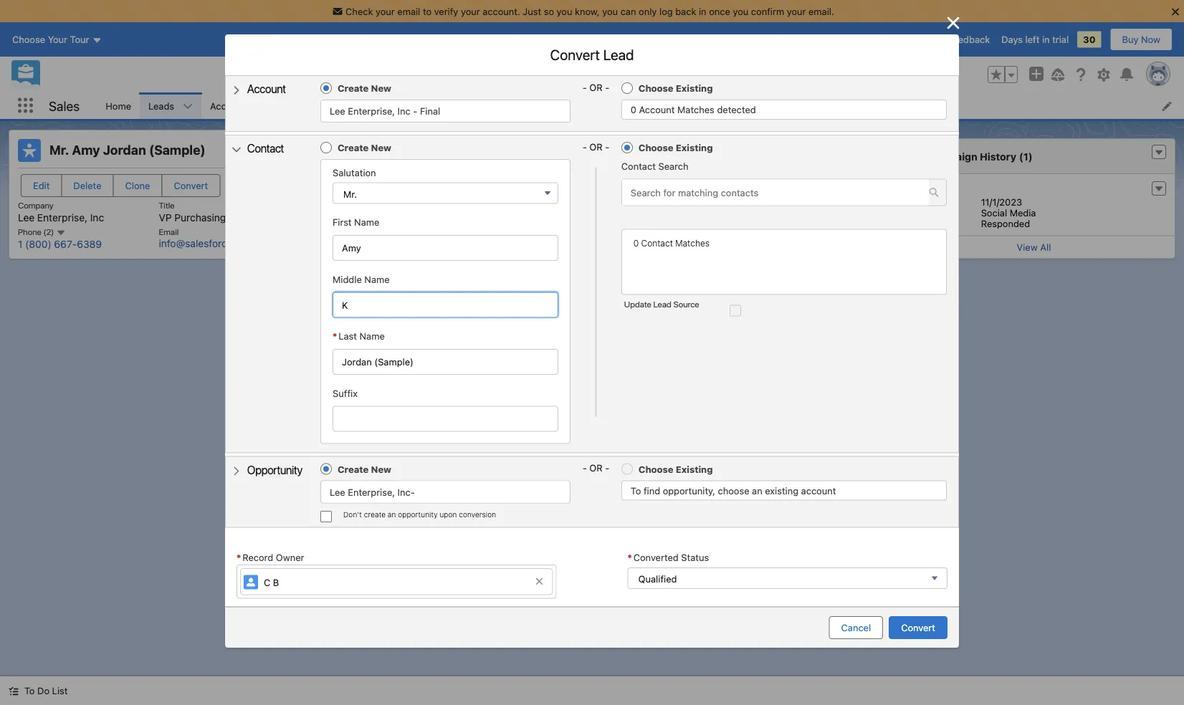 Task type: describe. For each thing, give the bounding box(es) containing it.
1 horizontal spatial to
[[753, 268, 762, 280]]

detected
[[718, 104, 757, 115]]

inc-
[[398, 487, 415, 498]]

account button
[[223, 73, 295, 105]]

widgets
[[441, 487, 479, 499]]

leads
[[650, 225, 675, 236]]

0 horizontal spatial as
[[651, 542, 661, 553]]

opportunities link
[[353, 93, 430, 119]]

you
[[350, 502, 366, 513]]

lead for update
[[654, 300, 672, 310]]

account.
[[483, 6, 521, 17]]

past
[[451, 542, 470, 553]]

guidance for success
[[590, 199, 697, 211]]

new for opportunity
[[371, 464, 392, 475]]

1 horizontal spatial and
[[677, 225, 694, 236]]

delete button
[[61, 174, 114, 197]]

first name
[[333, 217, 380, 228]]

lee enterprise, inc- button
[[330, 482, 570, 503]]

you right know,
[[603, 6, 618, 17]]

0 vertical spatial that
[[694, 239, 712, 251]]

don't create an opportunity upon conversion
[[344, 511, 496, 519]]

your down ensure
[[607, 297, 626, 308]]

middle name
[[333, 274, 390, 285]]

choose
[[718, 486, 750, 496]]

opportunity inside nurture your leads and identify opportunities. identify pain points that you can solve for this lead determine the likelihood of this lead converting if this lead is qualified, convert it to an opportunity ensure that marketing and sales work together to develop your lead qualifying process
[[778, 268, 830, 280]]

1 (800) 667-6389 link
[[18, 239, 102, 250]]

company
[[18, 200, 54, 211]]

confirm
[[752, 6, 785, 17]]

title vp purchasing
[[159, 200, 226, 223]]

no past activity. past meetings and tasks marked as done show up here.
[[436, 542, 749, 553]]

mr. for mr. amy jordan (sample)
[[49, 142, 69, 158]]

&
[[382, 461, 389, 472]]

reports link
[[671, 93, 722, 119]]

tasks
[[591, 542, 614, 553]]

done
[[664, 542, 686, 553]]

dashboards
[[592, 100, 644, 111]]

status for mark status as complete
[[778, 177, 806, 188]]

qualifying
[[650, 297, 694, 308]]

converting
[[769, 254, 816, 265]]

leads
[[148, 100, 174, 111]]

buy now
[[1123, 34, 1161, 45]]

purchasing
[[175, 211, 226, 223]]

2 vertical spatial to
[[817, 282, 826, 294]]

demo platform widgets (sample) link
[[369, 487, 523, 499]]

qualified,
[[665, 268, 706, 280]]

develop
[[829, 282, 864, 294]]

0 for 0 account matches detected
[[631, 104, 637, 115]]

record
[[243, 553, 273, 563]]

b
[[273, 577, 279, 588]]

0 horizontal spatial status
[[341, 177, 372, 188]]

status : nurturing
[[341, 177, 422, 188]]

campaign history element
[[893, 138, 1176, 259]]

0 horizontal spatial that
[[640, 282, 657, 294]]

mr. amy jordan (sample)
[[49, 142, 206, 158]]

name for middle name
[[365, 274, 390, 285]]

campaign history (1)
[[928, 150, 1033, 162]]

quotes link
[[741, 93, 789, 119]]

convert for leftmost convert "button"
[[174, 180, 208, 191]]

check
[[346, 6, 373, 17]]

1 vertical spatial in
[[1043, 34, 1050, 45]]

* for converted status
[[628, 553, 632, 563]]

quotes list item
[[741, 93, 808, 119]]

1 vertical spatial account
[[639, 104, 675, 115]]

start
[[902, 197, 924, 208]]

0 horizontal spatial convert button
[[162, 174, 220, 197]]

lee enterprise, inc - final button
[[330, 100, 570, 122]]

text default image for opportunity
[[232, 467, 242, 477]]

opportunity
[[247, 463, 303, 477]]

warm
[[349, 226, 376, 238]]

status for converted status
[[682, 553, 710, 563]]

0 vertical spatial sales
[[49, 98, 80, 114]]

(1)
[[1020, 150, 1033, 162]]

opportunities
[[362, 100, 421, 111]]

left
[[1026, 34, 1040, 45]]

tab list containing activity
[[310, 343, 875, 371]]

contact for contact search
[[622, 161, 656, 171]]

can inside nurture your leads and identify opportunities. identify pain points that you can solve for this lead determine the likelihood of this lead converting if this lead is qualified, convert it to an opportunity ensure that marketing and sales work together to develop your lead qualifying process
[[733, 239, 749, 251]]

back
[[676, 6, 697, 17]]

convert for convert "button" to the bottom
[[902, 623, 936, 634]]

days left in trial
[[1002, 34, 1070, 45]]

lead down ensure
[[629, 297, 648, 308]]

reports
[[680, 100, 713, 111]]

work
[[753, 282, 774, 294]]

identify
[[607, 239, 640, 251]]

points
[[664, 239, 692, 251]]

text default image for to do list
[[9, 687, 19, 697]]

0 vertical spatial in
[[699, 6, 707, 17]]

delete
[[73, 180, 102, 191]]

0 contact matches status
[[622, 229, 947, 295]]

lee enterprise, inc-
[[330, 487, 415, 498]]

17
[[841, 490, 851, 500]]

owner
[[276, 553, 304, 563]]

details
[[387, 350, 418, 364]]

opportunity,
[[663, 486, 716, 496]]

enterprise, inside the company lee enterprise, inc
[[37, 211, 88, 223]]

cancel button
[[830, 617, 884, 640]]

enterprise, for account
[[348, 106, 395, 117]]

just
[[523, 6, 542, 17]]

text default image right 'start'
[[930, 188, 940, 198]]

don't
[[344, 511, 362, 519]]

view all link
[[894, 236, 1176, 259]]

reports list item
[[671, 93, 741, 119]]

enterprise, for opportunity
[[348, 487, 395, 498]]

existing for contact
[[676, 142, 713, 153]]

- or - for contact
[[583, 141, 610, 152]]

search... button
[[427, 63, 714, 86]]

you have an upcoming task
[[350, 502, 469, 513]]

- or - for opportunity
[[583, 463, 610, 474]]

1 vertical spatial opportunity
[[398, 511, 438, 519]]

task
[[450, 502, 469, 513]]

last name
[[339, 331, 385, 342]]

1 vertical spatial convert button
[[890, 617, 948, 640]]

or for contact
[[590, 141, 603, 152]]

an right choose
[[752, 486, 763, 496]]

text default image inside campaign history element
[[1155, 148, 1165, 158]]

social
[[982, 208, 1008, 218]]

you inside nurture your leads and identify opportunities. identify pain points that you can solve for this lead determine the likelihood of this lead converting if this lead is qualified, convert it to an opportunity ensure that marketing and sales work together to develop your lead qualifying process
[[714, 239, 730, 251]]

contacts list item
[[278, 93, 353, 119]]

leave feedback link
[[920, 34, 991, 45]]

list containing home
[[97, 93, 1185, 119]]

your right verify at the left top of page
[[461, 6, 480, 17]]

lee inside the company lee enterprise, inc
[[18, 211, 35, 223]]

dashboards link
[[583, 93, 652, 119]]

new for account
[[371, 83, 392, 94]]

0 vertical spatial to
[[423, 6, 432, 17]]

First Name text field
[[333, 235, 559, 261]]

responded
[[982, 218, 1031, 229]]

check your email to verify your account. just so you know, you can only log back in once you confirm your email.
[[346, 6, 835, 17]]

meetings
[[530, 542, 570, 553]]

determine
[[607, 254, 653, 265]]

2 horizontal spatial this
[[792, 239, 809, 251]]

choose existing for opportunity
[[639, 464, 713, 475]]

conversion
[[459, 511, 496, 519]]

is
[[655, 268, 663, 280]]

your up identify
[[627, 225, 648, 236]]

text default image inside the contact dropdown button
[[232, 145, 242, 155]]

0 vertical spatial can
[[621, 6, 637, 17]]

an inside nurture your leads and identify opportunities. identify pain points that you can solve for this lead determine the likelihood of this lead converting if this lead is qualified, convert it to an opportunity ensure that marketing and sales work together to develop your lead qualifying process
[[765, 268, 775, 280]]

know,
[[575, 6, 600, 17]]

you right so at the top left of page
[[557, 6, 573, 17]]

vp
[[159, 211, 172, 223]]

forecasts link
[[523, 93, 583, 119]]

create for contact
[[338, 142, 369, 153]]

platform
[[399, 487, 438, 499]]

of
[[717, 254, 726, 265]]

the
[[656, 254, 670, 265]]

lead left is
[[634, 268, 653, 280]]

* for last name
[[333, 331, 337, 342]]

once
[[709, 6, 731, 17]]

create new for account
[[338, 83, 392, 94]]

lead up converting
[[811, 239, 830, 251]]

choose existing for contact
[[639, 142, 713, 153]]

opportunities.
[[734, 225, 797, 236]]



Task type: vqa. For each thing, say whether or not it's contained in the screenshot.
bottom 0
yes



Task type: locate. For each thing, give the bounding box(es) containing it.
lead left the "source"
[[654, 300, 672, 310]]

text default image inside opportunity dropdown button
[[232, 467, 242, 477]]

leads link
[[140, 93, 183, 119]]

1 horizontal spatial this
[[729, 254, 745, 265]]

0 vertical spatial create new
[[338, 83, 392, 94]]

you
[[557, 6, 573, 17], [603, 6, 618, 17], [733, 6, 749, 17], [714, 239, 730, 251]]

to right it
[[753, 268, 762, 280]]

0 contact matches
[[634, 239, 710, 249]]

inc left "final"
[[398, 106, 411, 117]]

convert button right cancel
[[890, 617, 948, 640]]

this
[[792, 239, 809, 251], [729, 254, 745, 265], [615, 268, 632, 280]]

contact down accounts list item
[[247, 142, 284, 155]]

leads list item
[[140, 93, 202, 119]]

identify
[[697, 225, 731, 236]]

existing up the reports
[[676, 83, 713, 94]]

to left do
[[24, 686, 35, 697]]

1 horizontal spatial opportunity
[[778, 268, 830, 280]]

matches inside status
[[676, 239, 710, 249]]

(sample) up conversion
[[482, 487, 523, 499]]

3 existing from the top
[[676, 464, 713, 475]]

clone
[[125, 180, 150, 191]]

1 create from the top
[[338, 83, 369, 94]]

matches for account
[[678, 104, 715, 115]]

create new up lee enterprise, inc - final
[[338, 83, 392, 94]]

trial
[[1053, 34, 1070, 45]]

email.
[[809, 6, 835, 17]]

info@salesforce.com
[[159, 238, 256, 249]]

1 horizontal spatial that
[[694, 239, 712, 251]]

choose for account
[[639, 83, 674, 94]]

nurture
[[590, 225, 624, 236]]

1 horizontal spatial (sample)
[[482, 487, 523, 499]]

lead up dashboards link
[[604, 46, 634, 63]]

1 vertical spatial and
[[707, 282, 723, 294]]

1 vertical spatial create
[[338, 142, 369, 153]]

0 horizontal spatial to
[[24, 686, 35, 697]]

2 horizontal spatial *
[[628, 553, 632, 563]]

account
[[247, 82, 286, 96], [639, 104, 675, 115]]

mark
[[754, 177, 775, 188]]

1 horizontal spatial mr.
[[344, 189, 357, 199]]

as left complete
[[808, 177, 818, 188]]

name for first name
[[354, 217, 380, 228]]

edit left "guidance"
[[564, 200, 581, 211]]

to inside button
[[24, 686, 35, 697]]

company lee enterprise, inc
[[18, 200, 104, 223]]

text default image
[[232, 145, 242, 155], [1155, 148, 1165, 158]]

convert for convert lead
[[550, 46, 600, 63]]

opportunity down platform
[[398, 511, 438, 519]]

existing
[[676, 83, 713, 94], [676, 142, 713, 153], [676, 464, 713, 475]]

existing up "opportunity,"
[[676, 464, 713, 475]]

(sample) down leads list item
[[149, 142, 206, 158]]

choose existing up "opportunity,"
[[639, 464, 713, 475]]

matches up likelihood
[[676, 239, 710, 249]]

0 vertical spatial (sample)
[[149, 142, 206, 158]]

choose existing for account
[[639, 83, 713, 94]]

forecasts
[[532, 100, 574, 111]]

2 horizontal spatial status
[[778, 177, 806, 188]]

create up 'salutation'
[[338, 142, 369, 153]]

start date:
[[902, 197, 949, 208]]

0 horizontal spatial text default image
[[232, 145, 242, 155]]

convert
[[709, 268, 742, 280]]

choose up dashboards
[[639, 83, 674, 94]]

do
[[37, 686, 50, 697]]

new up status : nurturing
[[371, 142, 392, 153]]

contact down leads in the right top of the page
[[642, 239, 673, 249]]

to find opportunity, choose an existing account
[[631, 486, 837, 496]]

lee for opportunity
[[330, 487, 345, 498]]

edit up company
[[33, 180, 50, 191]]

accounts
[[210, 100, 251, 111]]

mark status as complete button
[[726, 171, 875, 194]]

choose existing
[[639, 83, 713, 94], [639, 142, 713, 153], [639, 464, 713, 475]]

edit inside edit button
[[33, 180, 50, 191]]

your left email
[[376, 6, 395, 17]]

1 horizontal spatial lead
[[654, 300, 672, 310]]

you up the 'of'
[[714, 239, 730, 251]]

create new
[[338, 83, 392, 94], [338, 142, 392, 153], [338, 464, 392, 475]]

existing for opportunity
[[676, 464, 713, 475]]

0 left pain
[[634, 239, 639, 249]]

0 vertical spatial lead
[[604, 46, 634, 63]]

status up fields
[[341, 177, 372, 188]]

0 vertical spatial contact
[[247, 142, 284, 155]]

2 vertical spatial choose existing
[[639, 464, 713, 475]]

3 choose from the top
[[639, 464, 674, 475]]

1 choose from the top
[[639, 83, 674, 94]]

it
[[745, 268, 751, 280]]

existing up search
[[676, 142, 713, 153]]

in right left
[[1043, 34, 1050, 45]]

to left develop
[[817, 282, 826, 294]]

Middle Name text field
[[333, 292, 559, 318]]

clone button
[[113, 174, 162, 197]]

pain
[[643, 239, 662, 251]]

choose for contact
[[639, 142, 674, 153]]

enterprise, inside lee enterprise, inc - final button
[[348, 106, 395, 117]]

1 existing from the top
[[676, 83, 713, 94]]

1 - or - from the top
[[583, 82, 610, 93]]

0 horizontal spatial and
[[572, 542, 588, 553]]

text default image left do
[[9, 687, 19, 697]]

convert up search... button
[[550, 46, 600, 63]]

for up converting
[[777, 239, 790, 251]]

opportunity up together
[[778, 268, 830, 280]]

0 horizontal spatial inc
[[90, 211, 104, 223]]

create new for opportunity
[[338, 464, 392, 475]]

create for account
[[338, 83, 369, 94]]

0 vertical spatial lee
[[330, 106, 345, 117]]

mr. inside popup button
[[344, 189, 357, 199]]

contact inside status
[[642, 239, 673, 249]]

sales up amy
[[49, 98, 80, 114]]

(sample) for demo platform widgets (sample)
[[482, 487, 523, 499]]

log a call
[[348, 385, 390, 395]]

mr. left amy
[[49, 142, 69, 158]]

1 horizontal spatial sales
[[726, 282, 750, 294]]

inc up 6389
[[90, 211, 104, 223]]

1 create new from the top
[[338, 83, 392, 94]]

contact inside dropdown button
[[247, 142, 284, 155]]

presidential
[[904, 183, 958, 195]]

or for opportunity
[[590, 463, 603, 474]]

2 create new from the top
[[338, 142, 392, 153]]

None text field
[[333, 349, 559, 375]]

lee
[[330, 106, 345, 117], [18, 211, 35, 223], [330, 487, 345, 498]]

an right create
[[388, 511, 396, 519]]

details link
[[387, 343, 418, 371]]

lee down company
[[18, 211, 35, 223]]

2 or from the top
[[590, 141, 603, 152]]

in right back
[[699, 6, 707, 17]]

0 horizontal spatial opportunity
[[398, 511, 438, 519]]

2 vertical spatial name
[[360, 331, 385, 342]]

or
[[590, 82, 603, 93], [590, 141, 603, 152], [590, 463, 603, 474]]

1 vertical spatial choose
[[639, 142, 674, 153]]

name right last
[[360, 331, 385, 342]]

activity
[[318, 350, 361, 364]]

choose
[[639, 83, 674, 94], [639, 142, 674, 153], [639, 464, 674, 475]]

history
[[981, 150, 1017, 162]]

text default image inside account dropdown button
[[232, 85, 242, 95]]

contact search
[[622, 161, 689, 171]]

your
[[376, 6, 395, 17], [461, 6, 480, 17], [787, 6, 807, 17], [627, 225, 648, 236], [607, 297, 626, 308]]

together
[[777, 282, 815, 294]]

can left only
[[621, 6, 637, 17]]

(sample)
[[149, 142, 206, 158], [482, 487, 523, 499]]

0 horizontal spatial (sample)
[[149, 142, 206, 158]]

account left the reports
[[639, 104, 675, 115]]

2 vertical spatial create
[[338, 464, 369, 475]]

1 vertical spatial contact
[[622, 161, 656, 171]]

create up the lee enterprise, inc-
[[338, 464, 369, 475]]

as
[[808, 177, 818, 188], [651, 542, 661, 553]]

only
[[639, 6, 657, 17]]

1 choose existing from the top
[[639, 83, 713, 94]]

0 vertical spatial - or -
[[583, 82, 610, 93]]

0 for 0 contact matches
[[634, 239, 639, 249]]

account up accounts
[[247, 82, 286, 96]]

status:
[[902, 218, 933, 229]]

0 horizontal spatial edit
[[33, 180, 50, 191]]

0 vertical spatial or
[[590, 82, 603, 93]]

create new for contact
[[338, 142, 392, 153]]

contact for contact
[[247, 142, 284, 155]]

mr. for mr.
[[344, 189, 357, 199]]

view
[[1017, 242, 1038, 253]]

0 horizontal spatial convert
[[174, 180, 208, 191]]

1 vertical spatial sales
[[726, 282, 750, 294]]

search
[[659, 161, 689, 171]]

for left the success
[[639, 199, 653, 211]]

leave feedback
[[920, 34, 991, 45]]

- or - for account
[[583, 82, 610, 93]]

key fields
[[310, 199, 360, 211]]

1 vertical spatial to
[[24, 686, 35, 697]]

status left the up
[[682, 553, 710, 563]]

0 vertical spatial choose existing
[[639, 83, 713, 94]]

to right email
[[423, 6, 432, 17]]

to for to find opportunity, choose an existing account
[[631, 486, 641, 496]]

new up opportunities at the top left of page
[[371, 83, 392, 94]]

1 horizontal spatial can
[[733, 239, 749, 251]]

title
[[159, 200, 175, 211]]

account inside account dropdown button
[[247, 82, 286, 96]]

lee up don't
[[330, 487, 345, 498]]

* left last
[[333, 331, 337, 342]]

1 vertical spatial mr.
[[344, 189, 357, 199]]

* left record
[[237, 553, 241, 563]]

3 - or - from the top
[[583, 463, 610, 474]]

2 vertical spatial this
[[615, 268, 632, 280]]

status right the mark
[[778, 177, 806, 188]]

1 vertical spatial as
[[651, 542, 661, 553]]

accounts list item
[[202, 93, 278, 119]]

inc inside the company lee enterprise, inc
[[90, 211, 104, 223]]

to do list button
[[0, 677, 76, 706]]

your left email. in the right top of the page
[[787, 6, 807, 17]]

0 vertical spatial existing
[[676, 83, 713, 94]]

you right once
[[733, 6, 749, 17]]

nurturing
[[377, 177, 422, 188]]

2 vertical spatial create new
[[338, 464, 392, 475]]

2 vertical spatial and
[[572, 542, 588, 553]]

new inside button
[[577, 385, 596, 395]]

to left find
[[631, 486, 641, 496]]

0 vertical spatial to
[[631, 486, 641, 496]]

sales down it
[[726, 282, 750, 294]]

mr. down 'salutation'
[[344, 189, 357, 199]]

2 choose from the top
[[639, 142, 674, 153]]

2 vertical spatial existing
[[676, 464, 713, 475]]

1 vertical spatial (sample)
[[482, 487, 523, 499]]

1 vertical spatial - or -
[[583, 141, 610, 152]]

matches
[[678, 104, 715, 115], [676, 239, 710, 249]]

0 vertical spatial and
[[677, 225, 694, 236]]

qualified button
[[628, 568, 948, 590]]

30
[[1084, 34, 1096, 45]]

(sample) for mr. amy jordan (sample)
[[149, 142, 206, 158]]

Suffix text field
[[333, 406, 559, 432]]

text default image for account
[[232, 85, 242, 95]]

dashboards list item
[[583, 93, 671, 119]]

log
[[660, 6, 673, 17]]

process
[[696, 297, 731, 308]]

text default image
[[232, 85, 242, 95], [930, 188, 940, 198], [232, 467, 242, 477], [9, 687, 19, 697]]

0 vertical spatial for
[[639, 199, 653, 211]]

0 horizontal spatial in
[[699, 6, 707, 17]]

this right the 'of'
[[729, 254, 745, 265]]

convert up title vp purchasing
[[174, 180, 208, 191]]

2 vertical spatial or
[[590, 463, 603, 474]]

sales inside nurture your leads and identify opportunities. identify pain points that you can solve for this lead determine the likelihood of this lead converting if this lead is qualified, convert it to an opportunity ensure that marketing and sales work together to develop your lead qualifying process
[[726, 282, 750, 294]]

1 vertical spatial edit
[[564, 200, 581, 211]]

date:
[[926, 197, 949, 208]]

0 vertical spatial mr.
[[49, 142, 69, 158]]

1 vertical spatial enterprise,
[[37, 211, 88, 223]]

2 horizontal spatial and
[[707, 282, 723, 294]]

inc inside button
[[398, 106, 411, 117]]

log
[[348, 385, 364, 395]]

complete
[[821, 177, 863, 188]]

text default image left opportunity
[[232, 467, 242, 477]]

lead down solve
[[748, 254, 766, 265]]

- inside button
[[413, 106, 418, 117]]

1 vertical spatial name
[[365, 274, 390, 285]]

1 vertical spatial lee
[[18, 211, 35, 223]]

0 inside status
[[634, 239, 639, 249]]

that down is
[[640, 282, 657, 294]]

1 vertical spatial choose existing
[[639, 142, 713, 153]]

:
[[372, 177, 375, 188]]

2 vertical spatial enterprise,
[[348, 487, 395, 498]]

1 horizontal spatial *
[[333, 331, 337, 342]]

matches for contact
[[676, 239, 710, 249]]

2 - or - from the top
[[583, 141, 610, 152]]

so
[[544, 6, 554, 17]]

3 create new from the top
[[338, 464, 392, 475]]

lee for account
[[330, 106, 345, 117]]

3 or from the top
[[590, 463, 603, 474]]

and left tasks
[[572, 542, 588, 553]]

text default image up accounts
[[232, 85, 242, 95]]

an
[[765, 268, 775, 280], [752, 486, 763, 496], [392, 502, 402, 513], [388, 511, 396, 519]]

all
[[1041, 242, 1052, 253]]

new left event at the right bottom of page
[[577, 385, 596, 395]]

Contact Search text field
[[622, 180, 930, 205]]

to do list
[[24, 686, 68, 697]]

this up converting
[[792, 239, 809, 251]]

1 vertical spatial that
[[640, 282, 657, 294]]

matches left detected at right top
[[678, 104, 715, 115]]

home
[[106, 100, 131, 111]]

feedback
[[948, 34, 991, 45]]

0 horizontal spatial sales
[[49, 98, 80, 114]]

1 vertical spatial this
[[729, 254, 745, 265]]

convert right cancel
[[902, 623, 936, 634]]

0 up the path options list box
[[631, 104, 637, 115]]

choose existing up the reports
[[639, 83, 713, 94]]

inc
[[398, 106, 411, 117], [90, 211, 104, 223]]

that up likelihood
[[694, 239, 712, 251]]

accounts link
[[202, 93, 259, 119]]

lead for convert
[[604, 46, 634, 63]]

and up process
[[707, 282, 723, 294]]

0 vertical spatial matches
[[678, 104, 715, 115]]

0 vertical spatial convert
[[550, 46, 600, 63]]

2 horizontal spatial to
[[817, 282, 826, 294]]

2 choose existing from the top
[[639, 142, 713, 153]]

lead image
[[18, 139, 41, 162]]

choose up the contact search
[[639, 142, 674, 153]]

lee right contacts
[[330, 106, 345, 117]]

for inside nurture your leads and identify opportunities. identify pain points that you can solve for this lead determine the likelihood of this lead converting if this lead is qualified, convert it to an opportunity ensure that marketing and sales work together to develop your lead qualifying process
[[777, 239, 790, 251]]

name for last name
[[360, 331, 385, 342]]

1 vertical spatial existing
[[676, 142, 713, 153]]

* for record owner
[[237, 553, 241, 563]]

convert button up title vp purchasing
[[162, 174, 220, 197]]

upcoming & overdue
[[333, 461, 431, 472]]

choose for opportunity
[[639, 464, 674, 475]]

1 vertical spatial can
[[733, 239, 749, 251]]

email
[[159, 227, 179, 237]]

as left done
[[651, 542, 661, 553]]

an up work
[[765, 268, 775, 280]]

1 vertical spatial create new
[[338, 142, 392, 153]]

text default image inside to do list button
[[9, 687, 19, 697]]

contacts
[[287, 100, 326, 111]]

email
[[398, 6, 421, 17]]

2 vertical spatial contact
[[642, 239, 673, 249]]

mr. button
[[333, 183, 559, 204]]

convert lead
[[550, 46, 634, 63]]

status inside button
[[778, 177, 806, 188]]

name right the 'middle'
[[365, 274, 390, 285]]

2 existing from the top
[[676, 142, 713, 153]]

create up lee enterprise, inc - final
[[338, 83, 369, 94]]

an down the inc- on the left of page
[[392, 502, 402, 513]]

1 horizontal spatial edit
[[564, 200, 581, 211]]

name right first at the left top
[[354, 217, 380, 228]]

opportunities list item
[[353, 93, 448, 119]]

ensure
[[607, 282, 637, 294]]

new for contact
[[371, 142, 392, 153]]

list
[[97, 93, 1185, 119]]

and up points
[[677, 225, 694, 236]]

task image
[[324, 487, 341, 504]]

edit button
[[21, 174, 62, 197]]

can left solve
[[733, 239, 749, 251]]

2 create from the top
[[338, 142, 369, 153]]

1 horizontal spatial to
[[631, 486, 641, 496]]

1 vertical spatial inc
[[90, 211, 104, 223]]

tab list
[[310, 343, 875, 371]]

enterprise, inside lee enterprise, inc- button
[[348, 487, 395, 498]]

3 create from the top
[[338, 464, 369, 475]]

choose existing up search
[[639, 142, 713, 153]]

existing for account
[[676, 83, 713, 94]]

1 vertical spatial convert
[[174, 180, 208, 191]]

contacts link
[[278, 93, 334, 119]]

create new up 'salutation'
[[338, 142, 392, 153]]

2 vertical spatial - or -
[[583, 463, 610, 474]]

0 horizontal spatial to
[[423, 6, 432, 17]]

contact left search
[[622, 161, 656, 171]]

3 choose existing from the top
[[639, 464, 713, 475]]

0 vertical spatial convert button
[[162, 174, 220, 197]]

update
[[625, 300, 652, 310]]

choose up find
[[639, 464, 674, 475]]

- or -
[[583, 82, 610, 93], [583, 141, 610, 152], [583, 463, 610, 474]]

2 vertical spatial choose
[[639, 464, 674, 475]]

0 vertical spatial choose
[[639, 83, 674, 94]]

1 horizontal spatial convert button
[[890, 617, 948, 640]]

converted status
[[634, 553, 710, 563]]

1 horizontal spatial for
[[777, 239, 790, 251]]

group
[[988, 66, 1018, 83]]

or for account
[[590, 82, 603, 93]]

this right if
[[615, 268, 632, 280]]

1 vertical spatial matches
[[676, 239, 710, 249]]

path options list box
[[341, 136, 875, 159]]

new up demo
[[371, 464, 392, 475]]

qualified
[[639, 574, 677, 585]]

create new up the lee enterprise, inc-
[[338, 464, 392, 475]]

1 horizontal spatial inc
[[398, 106, 411, 117]]

to for to do list
[[24, 686, 35, 697]]

up
[[713, 542, 724, 553]]

0 vertical spatial name
[[354, 217, 380, 228]]

0 horizontal spatial for
[[639, 199, 653, 211]]

existing
[[765, 486, 799, 496]]

* left converted
[[628, 553, 632, 563]]

if
[[607, 268, 613, 280]]

1 horizontal spatial status
[[682, 553, 710, 563]]

1 vertical spatial lead
[[654, 300, 672, 310]]

0 horizontal spatial mr.
[[49, 142, 69, 158]]

demo
[[369, 487, 396, 499]]

0 vertical spatial enterprise,
[[348, 106, 395, 117]]

1 or from the top
[[590, 82, 603, 93]]

create for opportunity
[[338, 464, 369, 475]]

as inside button
[[808, 177, 818, 188]]



